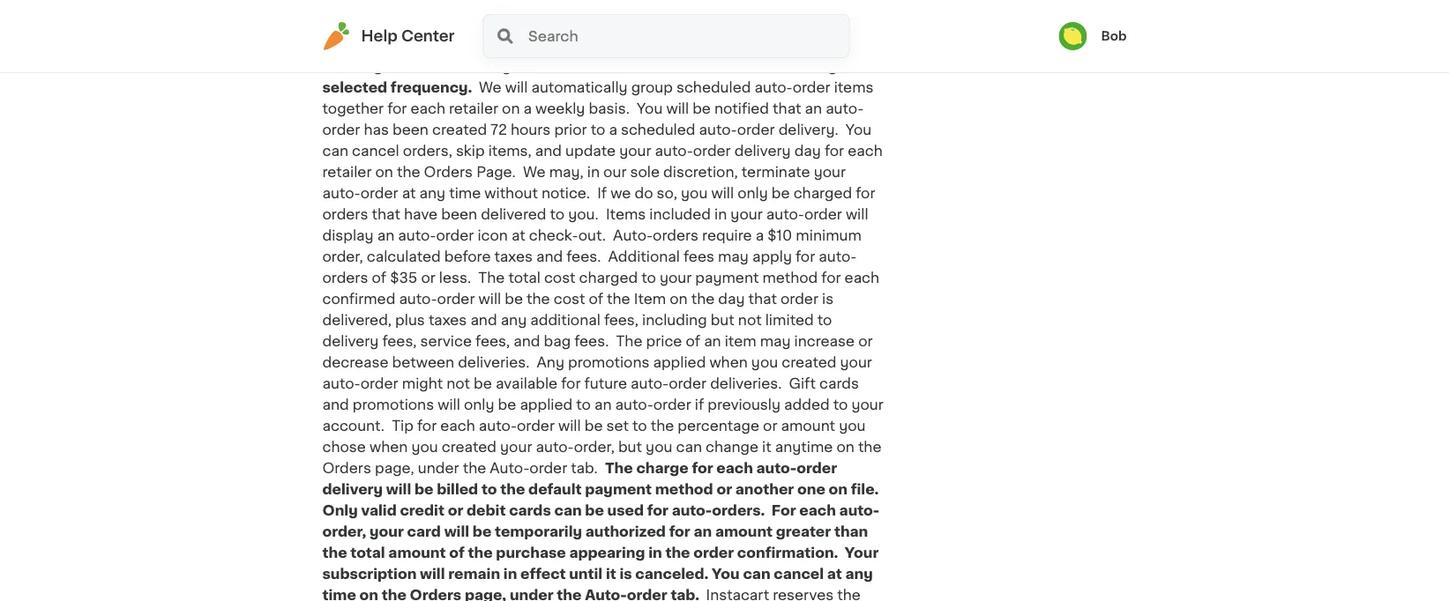 Task type: locate. For each thing, give the bounding box(es) containing it.
method down apply
[[763, 271, 818, 285]]

the up file.
[[858, 441, 882, 455]]

order left with
[[553, 38, 594, 52]]

it inside the charge for each auto-order delivery will be billed to the default payment method or another one on file. only valid credit or debit cards can be used for auto-orders.  for each auto- order, your card will be temporarily authorized for an amount greater than the total amount of the purchase appearing in the order confirmation.  your subscription will remain in effect until it is canceled. you can cancel at any time on the orders page, under the auto-order tab.
[[606, 568, 616, 582]]

1 horizontal spatial total
[[508, 271, 541, 285]]

for
[[386, 60, 407, 74], [387, 102, 407, 116], [825, 144, 844, 158], [856, 187, 875, 201], [796, 250, 815, 264], [821, 271, 841, 285], [561, 377, 581, 391], [417, 419, 437, 434], [692, 462, 713, 476], [647, 504, 669, 518], [669, 525, 690, 539]]

1 horizontal spatial retailer
[[449, 102, 498, 116]]

1 horizontal spatial fees,
[[476, 335, 510, 349]]

order
[[553, 38, 594, 52], [836, 38, 877, 52], [793, 81, 831, 95], [322, 123, 360, 137], [737, 123, 775, 137], [693, 144, 731, 158], [360, 187, 398, 201], [804, 208, 842, 222], [436, 229, 474, 243], [437, 292, 475, 307], [781, 292, 819, 307], [360, 377, 398, 391], [669, 377, 707, 391], [653, 398, 691, 412], [517, 419, 555, 434], [530, 462, 567, 476], [797, 462, 837, 476], [693, 546, 734, 561], [627, 589, 667, 602]]

0 vertical spatial is
[[724, 60, 736, 74]]

fees, down plus
[[382, 335, 417, 349]]

have up calculated
[[404, 208, 438, 222]]

you up the frequency.
[[391, 38, 420, 52]]

your right terminate
[[814, 165, 846, 179]]

scheduled down 'group'
[[621, 123, 695, 137]]

on down has
[[375, 165, 393, 179]]

auto- down decrease on the bottom of the page
[[322, 377, 360, 391]]

or down previously in the bottom of the page
[[763, 419, 778, 434]]

charged up minimum on the top right
[[794, 187, 852, 201]]

have inside if you have a prior auto-order with this retailer, your first auto-order delivery for this item may be scheduled on a date that is earlier than your selected frequency.
[[423, 38, 459, 52]]

cards inside the charge for each auto-order delivery will be billed to the default payment method or another one on file. only valid credit or debit cards can be used for auto-orders.  for each auto- order, your card will be temporarily authorized for an amount greater than the total amount of the purchase appearing in the order confirmation.  your subscription will remain in effect until it is canceled. you can cancel at any time on the orders page, under the auto-order tab.
[[509, 504, 551, 518]]

orders
[[424, 165, 473, 179], [322, 462, 371, 476], [410, 589, 461, 602]]

1 vertical spatial amount
[[715, 525, 773, 539]]

but
[[711, 314, 735, 328], [618, 441, 642, 455]]

0 horizontal spatial prior
[[474, 38, 510, 52]]

1 vertical spatial than
[[834, 525, 868, 539]]

1 horizontal spatial payment
[[695, 271, 759, 285]]

0 vertical spatial auto-
[[613, 229, 653, 243]]

retailer
[[449, 102, 498, 116], [322, 165, 372, 179]]

2 vertical spatial the
[[605, 462, 633, 476]]

scheduled inside if you have a prior auto-order with this retailer, your first auto-order delivery for this item may be scheduled on a date that is earlier than your selected frequency.
[[537, 60, 615, 74]]

an up canceled.
[[694, 525, 712, 539]]

applied down available at left
[[520, 398, 573, 412]]

0 vertical spatial cancel
[[352, 144, 399, 158]]

fees
[[684, 250, 714, 264]]

page, down remain
[[465, 589, 506, 602]]

total down check-
[[508, 271, 541, 285]]

cancel inside the charge for each auto-order delivery will be billed to the default payment method or another one on file. only valid credit or debit cards can be used for auto-orders.  for each auto- order, your card will be temporarily authorized for an amount greater than the total amount of the purchase appearing in the order confirmation.  your subscription will remain in effect until it is canceled. you can cancel at any time on the orders page, under the auto-order tab.
[[774, 568, 824, 582]]

0 vertical spatial time
[[449, 187, 481, 201]]

1 vertical spatial orders
[[322, 462, 371, 476]]

delivery inside the charge for each auto-order delivery will be billed to the default payment method or another one on file. only valid credit or debit cards can be used for auto-orders.  for each auto- order, your card will be temporarily authorized for an amount greater than the total amount of the purchase appearing in the order confirmation.  your subscription will remain in effect until it is canceled. you can cancel at any time on the orders page, under the auto-order tab.
[[322, 483, 383, 497]]

taxes down icon
[[494, 250, 533, 264]]

0 vertical spatial payment
[[695, 271, 759, 285]]

any
[[419, 187, 446, 201], [501, 314, 527, 328], [846, 568, 873, 582]]

0 horizontal spatial cancel
[[352, 144, 399, 158]]

skip
[[456, 144, 485, 158]]

may up 72
[[479, 60, 511, 74]]

0 vertical spatial been
[[393, 123, 429, 137]]

if you have a prior auto-order with this retailer, your first auto-order delivery for this item may be scheduled on a date that is earlier than your selected frequency.
[[322, 38, 877, 95]]

charged down additional
[[579, 271, 638, 285]]

1 vertical spatial is
[[822, 292, 834, 307]]

when
[[710, 356, 748, 370], [370, 441, 408, 455]]

any down orders,
[[419, 187, 446, 201]]

your down increase
[[840, 356, 872, 370]]

method inside we will automatically group scheduled auto-order items together for each retailer on a weekly basis.  you will be notified that an auto- order has been created 72 hours prior to a scheduled auto-order delivery.  you can cancel orders, skip items, and update your auto-order delivery day for each retailer on the orders page.  we may, in our sole discretion, terminate your auto-order at any time without notice.  if we do so, you will only be charged for orders that have been delivered to you.  items included in your auto-order will display an auto-order icon at check-out.  auto-orders require a $10 minimum order, calculated before taxes and fees.  additional fees may apply for auto- orders of $35 or less.  the total cost charged to your payment method for each confirmed auto-order will be the cost of the item on the day that order is delivered, plus taxes and any additional fees, including but not limited to delivery fees, service fees, and bag fees.  the price of an item may increase or decrease between deliveries.  any promotions applied when you created your auto-order might not be available for future auto-order deliveries.  gift cards and promotions will only be applied to an auto-order if previously added to your account.  tip for each auto-order will be set to the percentage or amount you chose when you created your auto-order, but you can change it anytime on the orders page, under the auto-order tab.
[[763, 271, 818, 285]]

at inside the charge for each auto-order delivery will be billed to the default payment method or another one on file. only valid credit or debit cards can be used for auto-orders.  for each auto- order, your card will be temporarily authorized for an amount greater than the total amount of the purchase appearing in the order confirmation.  your subscription will remain in effect until it is canceled. you can cancel at any time on the orders page, under the auto-order tab.
[[827, 568, 842, 582]]

1 horizontal spatial prior
[[554, 123, 587, 137]]

only down terminate
[[738, 187, 768, 201]]

on right anytime
[[837, 441, 855, 455]]

may inside if you have a prior auto-order with this retailer, your first auto-order delivery for this item may be scheduled on a date that is earlier than your selected frequency.
[[479, 60, 511, 74]]

created
[[432, 123, 487, 137], [782, 356, 837, 370], [442, 441, 497, 455]]

automatically
[[531, 81, 628, 95]]

at down orders,
[[402, 187, 416, 201]]

1 vertical spatial scheduled
[[676, 81, 751, 95]]

1 horizontal spatial it
[[762, 441, 772, 455]]

1 vertical spatial cards
[[509, 504, 551, 518]]

applied
[[653, 356, 706, 370], [520, 398, 573, 412]]

amount
[[781, 419, 835, 434], [715, 525, 773, 539], [388, 546, 446, 561]]

0 horizontal spatial been
[[393, 123, 429, 137]]

you
[[637, 102, 663, 116], [846, 123, 872, 137], [712, 568, 740, 582]]

order up if
[[669, 377, 707, 391]]

1 horizontal spatial than
[[834, 525, 868, 539]]

0 horizontal spatial applied
[[520, 398, 573, 412]]

so,
[[657, 187, 677, 201]]

subscription
[[322, 568, 417, 582]]

to up item
[[641, 271, 656, 285]]

1 vertical spatial retailer
[[322, 165, 372, 179]]

0 horizontal spatial amount
[[388, 546, 446, 561]]

tab. inside the charge for each auto-order delivery will be billed to the default payment method or another one on file. only valid credit or debit cards can be used for auto-orders.  for each auto- order, your card will be temporarily authorized for an amount greater than the total amount of the purchase appearing in the order confirmation.  your subscription will remain in effect until it is canceled. you can cancel at any time on the orders page, under the auto-order tab.
[[671, 589, 700, 602]]

orders down included
[[653, 229, 699, 243]]

date
[[653, 60, 687, 74]]

method
[[763, 271, 818, 285], [655, 483, 713, 497]]

frequency.
[[391, 81, 472, 95]]

on down subscription
[[359, 589, 378, 602]]

day up terminate
[[794, 144, 821, 158]]

first
[[762, 38, 793, 52]]

1 vertical spatial this
[[411, 60, 439, 74]]

temporarily
[[495, 525, 582, 539]]

help
[[361, 29, 398, 44]]

we
[[611, 187, 631, 201]]

0 horizontal spatial it
[[606, 568, 616, 582]]

fees, down item
[[604, 314, 639, 328]]

total
[[508, 271, 541, 285], [350, 546, 385, 561]]

is
[[724, 60, 736, 74], [822, 292, 834, 307], [620, 568, 632, 582]]

2 vertical spatial any
[[846, 568, 873, 582]]

in up require at the top
[[715, 208, 727, 222]]

cards inside we will automatically group scheduled auto-order items together for each retailer on a weekly basis.  you will be notified that an auto- order has been created 72 hours prior to a scheduled auto-order delivery.  you can cancel orders, skip items, and update your auto-order delivery day for each retailer on the orders page.  we may, in our sole discretion, terminate your auto-order at any time without notice.  if we do so, you will only be charged for orders that have been delivered to you.  items included in your auto-order will display an auto-order icon at check-out.  auto-orders require a $10 minimum order, calculated before taxes and fees.  additional fees may apply for auto- orders of $35 or less.  the total cost charged to your payment method for each confirmed auto-order will be the cost of the item on the day that order is delivered, plus taxes and any additional fees, including but not limited to delivery fees, service fees, and bag fees.  the price of an item may increase or decrease between deliveries.  any promotions applied when you created your auto-order might not be available for future auto-order deliveries.  gift cards and promotions will only be applied to an auto-order if previously added to your account.  tip for each auto-order will be set to the percentage or amount you chose when you created your auto-order, but you can change it anytime on the orders page, under the auto-order tab.
[[819, 377, 859, 391]]

can
[[322, 144, 348, 158], [676, 441, 702, 455], [554, 504, 582, 518], [743, 568, 771, 582]]

retailer,
[[664, 38, 721, 52]]

1 horizontal spatial time
[[449, 187, 481, 201]]

have
[[423, 38, 459, 52], [404, 208, 438, 222]]

is inside we will automatically group scheduled auto-order items together for each retailer on a weekly basis.  you will be notified that an auto- order has been created 72 hours prior to a scheduled auto-order delivery.  you can cancel orders, skip items, and update your auto-order delivery day for each retailer on the orders page.  we may, in our sole discretion, terminate your auto-order at any time without notice.  if we do so, you will only be charged for orders that have been delivered to you.  items included in your auto-order will display an auto-order icon at check-out.  auto-orders require a $10 minimum order, calculated before taxes and fees.  additional fees may apply for auto- orders of $35 or less.  the total cost charged to your payment method for each confirmed auto-order will be the cost of the item on the day that order is delivered, plus taxes and any additional fees, including but not limited to delivery fees, service fees, and bag fees.  the price of an item may increase or decrease between deliveries.  any promotions applied when you created your auto-order might not be available for future auto-order deliveries.  gift cards and promotions will only be applied to an auto-order if previously added to your account.  tip for each auto-order will be set to the percentage or amount you chose when you created your auto-order, but you can change it anytime on the orders page, under the auto-order tab.
[[822, 292, 834, 307]]

orders up display
[[322, 208, 368, 222]]

0 horizontal spatial day
[[718, 292, 745, 307]]

fees,
[[604, 314, 639, 328], [382, 335, 417, 349], [476, 335, 510, 349]]

instacart image
[[322, 22, 351, 50]]

0 vertical spatial it
[[762, 441, 772, 455]]

on down with
[[619, 60, 638, 74]]

this up the frequency.
[[411, 60, 439, 74]]

be left set
[[585, 419, 603, 434]]

1 horizontal spatial under
[[510, 589, 554, 602]]

1 vertical spatial we
[[523, 165, 546, 179]]

1 vertical spatial the
[[616, 335, 643, 349]]

orders
[[322, 208, 368, 222], [653, 229, 699, 243], [322, 271, 368, 285]]

to up increase
[[817, 314, 832, 328]]

auto- down items
[[613, 229, 653, 243]]

any left the additional
[[501, 314, 527, 328]]

1 vertical spatial payment
[[585, 483, 652, 497]]

0 horizontal spatial may
[[479, 60, 511, 74]]

the down set
[[605, 462, 633, 476]]

1 horizontal spatial taxes
[[494, 250, 533, 264]]

auto- up set
[[615, 398, 653, 412]]

payment up used
[[585, 483, 652, 497]]

1 vertical spatial applied
[[520, 398, 573, 412]]

Search search field
[[527, 15, 849, 57]]

a
[[462, 38, 471, 52], [641, 60, 650, 74], [524, 102, 532, 116], [609, 123, 617, 137], [756, 229, 764, 243]]

order, down display
[[322, 250, 363, 264]]

1 vertical spatial time
[[322, 589, 356, 602]]

service
[[420, 335, 472, 349]]

you up previously in the bottom of the page
[[751, 356, 778, 370]]

payment
[[695, 271, 759, 285], [585, 483, 652, 497]]

is down appearing
[[620, 568, 632, 582]]

be inside if you have a prior auto-order with this retailer, your first auto-order delivery for this item may be scheduled on a date that is earlier than your selected frequency.
[[515, 60, 534, 74]]

0 horizontal spatial than
[[791, 60, 825, 74]]

than inside if you have a prior auto-order with this retailer, your first auto-order delivery for this item may be scheduled on a date that is earlier than your selected frequency.
[[791, 60, 825, 74]]

1 horizontal spatial not
[[738, 314, 762, 328]]

on up including
[[670, 292, 688, 307]]

we
[[479, 81, 502, 95], [523, 165, 546, 179]]

require
[[702, 229, 752, 243]]

total up subscription
[[350, 546, 385, 561]]

file.
[[851, 483, 879, 497]]

of inside the charge for each auto-order delivery will be billed to the default payment method or another one on file. only valid credit or debit cards can be used for auto-orders.  for each auto- order, your card will be temporarily authorized for an amount greater than the total amount of the purchase appearing in the order confirmation.  your subscription will remain in effect until it is canceled. you can cancel at any time on the orders page, under the auto-order tab.
[[449, 546, 465, 561]]

or
[[421, 271, 436, 285], [858, 335, 873, 349], [763, 419, 778, 434], [717, 483, 732, 497], [448, 504, 463, 518]]

1 vertical spatial cancel
[[774, 568, 824, 582]]

been
[[393, 123, 429, 137], [441, 208, 477, 222]]

under up billed
[[418, 462, 459, 476]]

0 horizontal spatial taxes
[[429, 314, 467, 328]]

if inside we will automatically group scheduled auto-order items together for each retailer on a weekly basis.  you will be notified that an auto- order has been created 72 hours prior to a scheduled auto-order delivery.  you can cancel orders, skip items, and update your auto-order delivery day for each retailer on the orders page.  we may, in our sole discretion, terminate your auto-order at any time without notice.  if we do so, you will only be charged for orders that have been delivered to you.  items included in your auto-order will display an auto-order icon at check-out.  auto-orders require a $10 minimum order, calculated before taxes and fees.  additional fees may apply for auto- orders of $35 or less.  the total cost charged to your payment method for each confirmed auto-order will be the cost of the item on the day that order is delivered, plus taxes and any additional fees, including but not limited to delivery fees, service fees, and bag fees.  the price of an item may increase or decrease between deliveries.  any promotions applied when you created your auto-order might not be available for future auto-order deliveries.  gift cards and promotions will only be applied to an auto-order if previously added to your account.  tip for each auto-order will be set to the percentage or amount you chose when you created your auto-order, but you can change it anytime on the orders page, under the auto-order tab.
[[597, 187, 607, 201]]

that
[[690, 60, 721, 74], [773, 102, 801, 116], [372, 208, 400, 222], [749, 292, 777, 307]]

with
[[597, 38, 629, 52]]

2 vertical spatial auto-
[[585, 589, 627, 602]]

0 horizontal spatial is
[[620, 568, 632, 582]]

0 vertical spatial tab.
[[571, 462, 598, 476]]

any down your at the right of the page
[[846, 568, 873, 582]]

than up your at the right of the page
[[834, 525, 868, 539]]

at
[[402, 187, 416, 201], [512, 229, 526, 243], [827, 568, 842, 582]]

than
[[791, 60, 825, 74], [834, 525, 868, 539]]

the up subscription
[[322, 546, 347, 561]]

to
[[591, 123, 605, 137], [550, 208, 565, 222], [641, 271, 656, 285], [817, 314, 832, 328], [576, 398, 591, 412], [833, 398, 848, 412], [632, 419, 647, 434], [482, 483, 497, 497]]

delivery
[[322, 60, 383, 74], [735, 144, 791, 158], [322, 335, 379, 349], [322, 483, 383, 497]]

0 vertical spatial not
[[738, 314, 762, 328]]

tab.
[[571, 462, 598, 476], [671, 589, 700, 602]]

to inside the charge for each auto-order delivery will be billed to the default payment method or another one on file. only valid credit or debit cards can be used for auto-orders.  for each auto- order, your card will be temporarily authorized for an amount greater than the total amount of the purchase appearing in the order confirmation.  your subscription will remain in effect until it is canceled. you can cancel at any time on the orders page, under the auto-order tab.
[[482, 483, 497, 497]]

1 horizontal spatial this
[[633, 38, 661, 52]]

to up check-
[[550, 208, 565, 222]]

0 vertical spatial than
[[791, 60, 825, 74]]

the inside the charge for each auto-order delivery will be billed to the default payment method or another one on file. only valid credit or debit cards can be used for auto-orders.  for each auto- order, your card will be temporarily authorized for an amount greater than the total amount of the purchase appearing in the order confirmation.  your subscription will remain in effect until it is canceled. you can cancel at any time on the orders page, under the auto-order tab.
[[605, 462, 633, 476]]

tab. down canceled.
[[671, 589, 700, 602]]

be
[[515, 60, 534, 74], [693, 102, 711, 116], [772, 187, 790, 201], [505, 292, 523, 307], [474, 377, 492, 391], [498, 398, 516, 412], [585, 419, 603, 434], [415, 483, 433, 497], [585, 504, 604, 518], [473, 525, 492, 539]]

2 horizontal spatial any
[[846, 568, 873, 582]]

it down appearing
[[606, 568, 616, 582]]

cards right gift
[[819, 377, 859, 391]]

0 vertical spatial under
[[418, 462, 459, 476]]

on up 72
[[502, 102, 520, 116]]

you
[[391, 38, 420, 52], [681, 187, 708, 201], [751, 356, 778, 370], [839, 419, 866, 434], [411, 441, 438, 455], [646, 441, 673, 455]]

2 vertical spatial order,
[[322, 525, 366, 539]]

0 horizontal spatial if
[[377, 38, 388, 52]]

items
[[834, 81, 874, 95]]

1 horizontal spatial day
[[794, 144, 821, 158]]

limited
[[765, 314, 814, 328]]

delivered
[[481, 208, 546, 222]]

0 vertical spatial if
[[377, 38, 388, 52]]

you up charge
[[646, 441, 673, 455]]

1 vertical spatial created
[[782, 356, 837, 370]]

be left notified
[[693, 102, 711, 116]]

plus
[[395, 314, 425, 328]]

the up including
[[691, 292, 715, 307]]

items
[[606, 208, 646, 222]]

auto- down earlier
[[755, 81, 793, 95]]

of up the additional
[[589, 292, 603, 307]]

is inside the charge for each auto-order delivery will be billed to the default payment method or another one on file. only valid credit or debit cards can be used for auto-orders.  for each auto- order, your card will be temporarily authorized for an amount greater than the total amount of the purchase appearing in the order confirmation.  your subscription will remain in effect until it is canceled. you can cancel at any time on the orders page, under the auto-order tab.
[[620, 568, 632, 582]]

0 horizontal spatial time
[[322, 589, 356, 602]]

1 vertical spatial total
[[350, 546, 385, 561]]

under inside we will automatically group scheduled auto-order items together for each retailer on a weekly basis.  you will be notified that an auto- order has been created 72 hours prior to a scheduled auto-order delivery.  you can cancel orders, skip items, and update your auto-order delivery day for each retailer on the orders page.  we may, in our sole discretion, terminate your auto-order at any time without notice.  if we do so, you will only be charged for orders that have been delivered to you.  items included in your auto-order will display an auto-order icon at check-out.  auto-orders require a $10 minimum order, calculated before taxes and fees.  additional fees may apply for auto- orders of $35 or less.  the total cost charged to your payment method for each confirmed auto-order will be the cost of the item on the day that order is delivered, plus taxes and any additional fees, including but not limited to delivery fees, service fees, and bag fees.  the price of an item may increase or decrease between deliveries.  any promotions applied when you created your auto-order might not be available for future auto-order deliveries.  gift cards and promotions will only be applied to an auto-order if previously added to your account.  tip for each auto-order will be set to the percentage or amount you chose when you created your auto-order, but you can change it anytime on the orders page, under the auto-order tab.
[[418, 462, 459, 476]]

1 horizontal spatial method
[[763, 271, 818, 285]]

1 horizontal spatial when
[[710, 356, 748, 370]]

0 vertical spatial when
[[710, 356, 748, 370]]

or left another
[[717, 483, 732, 497]]

been up orders,
[[393, 123, 429, 137]]

0 horizontal spatial under
[[418, 462, 459, 476]]

2 horizontal spatial may
[[760, 335, 791, 349]]

update
[[565, 144, 616, 158]]

minimum
[[796, 229, 862, 243]]

2 horizontal spatial is
[[822, 292, 834, 307]]

0 horizontal spatial method
[[655, 483, 713, 497]]

amount down for
[[715, 525, 773, 539]]

but down set
[[618, 441, 642, 455]]

tab. up default
[[571, 462, 598, 476]]

auto- inside the charge for each auto-order delivery will be billed to the default payment method or another one on file. only valid credit or debit cards can be used for auto-orders.  for each auto- order, your card will be temporarily authorized for an amount greater than the total amount of the purchase appearing in the order confirmation.  your subscription will remain in effect until it is canceled. you can cancel at any time on the orders page, under the auto-order tab.
[[585, 589, 627, 602]]

of down including
[[686, 335, 700, 349]]

the down subscription
[[382, 589, 406, 602]]

amount down added
[[781, 419, 835, 434]]

that down retailer,
[[690, 60, 721, 74]]

1 horizontal spatial is
[[724, 60, 736, 74]]

discretion,
[[663, 165, 738, 179]]

if left we
[[597, 187, 607, 201]]

you down items
[[846, 123, 872, 137]]

1 vertical spatial you
[[846, 123, 872, 137]]

order, down set
[[574, 441, 615, 455]]

your up earlier
[[725, 38, 759, 52]]

auto- up plus
[[399, 292, 437, 307]]

1 horizontal spatial at
[[512, 229, 526, 243]]

this
[[633, 38, 661, 52], [411, 60, 439, 74]]

item inside we will automatically group scheduled auto-order items together for each retailer on a weekly basis.  you will be notified that an auto- order has been created 72 hours prior to a scheduled auto-order delivery.  you can cancel orders, skip items, and update your auto-order delivery day for each retailer on the orders page.  we may, in our sole discretion, terminate your auto-order at any time without notice.  if we do so, you will only be charged for orders that have been delivered to you.  items included in your auto-order will display an auto-order icon at check-out.  auto-orders require a $10 minimum order, calculated before taxes and fees.  additional fees may apply for auto- orders of $35 or less.  the total cost charged to your payment method for each confirmed auto-order will be the cost of the item on the day that order is delivered, plus taxes and any additional fees, including but not limited to delivery fees, service fees, and bag fees.  the price of an item may increase or decrease between deliveries.  any promotions applied when you created your auto-order might not be available for future auto-order deliveries.  gift cards and promotions will only be applied to an auto-order if previously added to your account.  tip for each auto-order will be set to the percentage or amount you chose when you created your auto-order, but you can change it anytime on the orders page, under the auto-order tab.
[[725, 335, 756, 349]]

orders inside the charge for each auto-order delivery will be billed to the default payment method or another one on file. only valid credit or debit cards can be used for auto-orders.  for each auto- order, your card will be temporarily authorized for an amount greater than the total amount of the purchase appearing in the order confirmation.  your subscription will remain in effect until it is canceled. you can cancel at any time on the orders page, under the auto-order tab.
[[410, 589, 461, 602]]

2 vertical spatial orders
[[410, 589, 461, 602]]

0 horizontal spatial only
[[464, 398, 494, 412]]

for inside if you have a prior auto-order with this retailer, your first auto-order delivery for this item may be scheduled on a date that is earlier than your selected frequency.
[[386, 60, 407, 74]]

0 vertical spatial page,
[[375, 462, 414, 476]]

cost
[[544, 271, 576, 285], [554, 292, 585, 307]]

sole
[[630, 165, 660, 179]]

1 horizontal spatial cancel
[[774, 568, 824, 582]]

created up skip
[[432, 123, 487, 137]]

auto-
[[613, 229, 653, 243], [490, 462, 530, 476], [585, 589, 627, 602]]

chose
[[322, 441, 366, 455]]

the
[[478, 271, 505, 285], [616, 335, 643, 349], [605, 462, 633, 476]]

auto-
[[513, 38, 553, 52], [796, 38, 836, 52], [755, 81, 793, 95], [826, 102, 864, 116], [699, 123, 737, 137], [655, 144, 693, 158], [322, 187, 360, 201], [766, 208, 804, 222], [398, 229, 436, 243], [819, 250, 857, 264], [399, 292, 437, 307], [322, 377, 360, 391], [631, 377, 669, 391], [615, 398, 653, 412], [479, 419, 517, 434], [536, 441, 574, 455], [756, 462, 797, 476], [672, 504, 712, 518], [839, 504, 880, 518]]

be down available at left
[[498, 398, 516, 412]]

credit
[[400, 504, 444, 518]]

may down require at the top
[[718, 250, 749, 264]]

the
[[397, 165, 420, 179], [527, 292, 550, 307], [607, 292, 630, 307], [691, 292, 715, 307], [651, 419, 674, 434], [858, 441, 882, 455], [463, 462, 486, 476], [500, 483, 525, 497], [322, 546, 347, 561], [468, 546, 493, 561], [665, 546, 690, 561], [382, 589, 406, 602], [557, 589, 582, 602]]

0 vertical spatial but
[[711, 314, 735, 328]]

will down 'group'
[[666, 102, 689, 116]]

that inside if you have a prior auto-order with this retailer, your first auto-order delivery for this item may be scheduled on a date that is earlier than your selected frequency.
[[690, 60, 721, 74]]

1 vertical spatial under
[[510, 589, 554, 602]]

an inside the charge for each auto-order delivery will be billed to the default payment method or another one on file. only valid credit or debit cards can be used for auto-orders.  for each auto- order, your card will be temporarily authorized for an amount greater than the total amount of the purchase appearing in the order confirmation.  your subscription will remain in effect until it is canceled. you can cancel at any time on the orders page, under the auto-order tab.
[[694, 525, 712, 539]]

may,
[[549, 165, 584, 179]]

$35
[[390, 271, 418, 285]]

charge
[[636, 462, 689, 476]]

total inside we will automatically group scheduled auto-order items together for each retailer on a weekly basis.  you will be notified that an auto- order has been created 72 hours prior to a scheduled auto-order delivery.  you can cancel orders, skip items, and update your auto-order delivery day for each retailer on the orders page.  we may, in our sole discretion, terminate your auto-order at any time without notice.  if we do so, you will only be charged for orders that have been delivered to you.  items included in your auto-order will display an auto-order icon at check-out.  auto-orders require a $10 minimum order, calculated before taxes and fees.  additional fees may apply for auto- orders of $35 or less.  the total cost charged to your payment method for each confirmed auto-order will be the cost of the item on the day that order is delivered, plus taxes and any additional fees, including but not limited to delivery fees, service fees, and bag fees.  the price of an item may increase or decrease between deliveries.  any promotions applied when you created your auto-order might not be available for future auto-order deliveries.  gift cards and promotions will only be applied to an auto-order if previously added to your account.  tip for each auto-order will be set to the percentage or amount you chose when you created your auto-order, but you can change it anytime on the orders page, under the auto-order tab.
[[508, 271, 541, 285]]

prior
[[474, 38, 510, 52], [554, 123, 587, 137]]

to down future
[[576, 398, 591, 412]]

be up automatically on the left top of page
[[515, 60, 534, 74]]

an down including
[[704, 335, 721, 349]]

0 horizontal spatial total
[[350, 546, 385, 561]]

1 horizontal spatial cards
[[819, 377, 859, 391]]

0 vertical spatial promotions
[[568, 356, 650, 370]]

1 horizontal spatial you
[[712, 568, 740, 582]]

under
[[418, 462, 459, 476], [510, 589, 554, 602]]

0 horizontal spatial promotions
[[353, 398, 434, 412]]

0 vertical spatial this
[[633, 38, 661, 52]]

1 vertical spatial day
[[718, 292, 745, 307]]

only down service in the bottom left of the page
[[464, 398, 494, 412]]

order,
[[322, 250, 363, 264], [574, 441, 615, 455], [322, 525, 366, 539]]

delivery up only
[[322, 483, 383, 497]]

0 vertical spatial scheduled
[[537, 60, 615, 74]]

cancel inside we will automatically group scheduled auto-order items together for each retailer on a weekly basis.  you will be notified that an auto- order has been created 72 hours prior to a scheduled auto-order delivery.  you can cancel orders, skip items, and update your auto-order delivery day for each retailer on the orders page.  we may, in our sole discretion, terminate your auto-order at any time without notice.  if we do so, you will only be charged for orders that have been delivered to you.  items included in your auto-order will display an auto-order icon at check-out.  auto-orders require a $10 minimum order, calculated before taxes and fees.  additional fees may apply for auto- orders of $35 or less.  the total cost charged to your payment method for each confirmed auto-order will be the cost of the item on the day that order is delivered, plus taxes and any additional fees, including but not limited to delivery fees, service fees, and bag fees.  the price of an item may increase or decrease between deliveries.  any promotions applied when you created your auto-order might not be available for future auto-order deliveries.  gift cards and promotions will only be applied to an auto-order if previously added to your account.  tip for each auto-order will be set to the percentage or amount you chose when you created your auto-order, but you can change it anytime on the orders page, under the auto-order tab.
[[352, 144, 399, 158]]



Task type: vqa. For each thing, say whether or not it's contained in the screenshot.
Grains,
no



Task type: describe. For each thing, give the bounding box(es) containing it.
will down might
[[438, 398, 460, 412]]

appearing
[[569, 546, 645, 561]]

0 vertical spatial day
[[794, 144, 821, 158]]

1 horizontal spatial applied
[[653, 356, 706, 370]]

greater
[[776, 525, 831, 539]]

the down orders,
[[397, 165, 420, 179]]

that up display
[[372, 208, 400, 222]]

before
[[444, 250, 491, 264]]

0 horizontal spatial when
[[370, 441, 408, 455]]

additional
[[530, 314, 601, 328]]

prior inside if you have a prior auto-order with this retailer, your first auto-order delivery for this item may be scheduled on a date that is earlier than your selected frequency.
[[474, 38, 510, 52]]

for
[[772, 504, 796, 518]]

time inside the charge for each auto-order delivery will be billed to the default payment method or another one on file. only valid credit or debit cards can be used for auto-orders.  for each auto- order, your card will be temporarily authorized for an amount greater than the total amount of the purchase appearing in the order confirmation.  your subscription will remain in effect until it is canceled. you can cancel at any time on the orders page, under the auto-order tab.
[[322, 589, 356, 602]]

order down canceled.
[[627, 589, 667, 602]]

the left item
[[607, 292, 630, 307]]

auto- down minimum on the top right
[[819, 250, 857, 264]]

1 vertical spatial may
[[718, 250, 749, 264]]

auto- down available at left
[[479, 419, 517, 434]]

auto- right future
[[631, 377, 669, 391]]

will down before
[[479, 292, 501, 307]]

order up items
[[836, 38, 877, 52]]

and up chose
[[322, 398, 349, 412]]

a up update
[[609, 123, 617, 137]]

1 horizontal spatial but
[[711, 314, 735, 328]]

the up billed
[[463, 462, 486, 476]]

decrease
[[322, 356, 389, 370]]

on left file.
[[829, 483, 848, 497]]

1 vertical spatial promotions
[[353, 398, 434, 412]]

0 vertical spatial created
[[432, 123, 487, 137]]

order up the one on the bottom of the page
[[797, 462, 837, 476]]

user avatar image
[[1059, 22, 1087, 50]]

billed
[[437, 483, 478, 497]]

additional
[[608, 250, 680, 264]]

delivery inside if you have a prior auto-order with this retailer, your first auto-order delivery for this item may be scheduled on a date that is earlier than your selected frequency.
[[322, 60, 383, 74]]

the up debit
[[500, 483, 525, 497]]

$10
[[768, 229, 792, 243]]

and down check-
[[536, 250, 563, 264]]

your up default
[[500, 441, 532, 455]]

2 vertical spatial orders
[[322, 271, 368, 285]]

until
[[569, 568, 603, 582]]

than inside the charge for each auto-order delivery will be billed to the default payment method or another one on file. only valid credit or debit cards can be used for auto-orders.  for each auto- order, your card will be temporarily authorized for an amount greater than the total amount of the purchase appearing in the order confirmation.  your subscription will remain in effect until it is canceled. you can cancel at any time on the orders page, under the auto-order tab.
[[834, 525, 868, 539]]

card
[[407, 525, 441, 539]]

bag
[[544, 335, 571, 349]]

price
[[646, 335, 682, 349]]

each down minimum on the top right
[[845, 271, 880, 285]]

0 vertical spatial orders
[[322, 208, 368, 222]]

to right set
[[632, 419, 647, 434]]

a up 'group'
[[641, 60, 650, 74]]

order up default
[[530, 462, 567, 476]]

you down tip
[[411, 441, 438, 455]]

weekly
[[535, 102, 585, 116]]

1 horizontal spatial any
[[501, 314, 527, 328]]

calculated
[[367, 250, 441, 264]]

prior inside we will automatically group scheduled auto-order items together for each retailer on a weekly basis.  you will be notified that an auto- order has been created 72 hours prior to a scheduled auto-order delivery.  you can cancel orders, skip items, and update your auto-order delivery day for each retailer on the orders page.  we may, in our sole discretion, terminate your auto-order at any time without notice.  if we do so, you will only be charged for orders that have been delivered to you.  items included in your auto-order will display an auto-order icon at check-out.  auto-orders require a $10 minimum order, calculated before taxes and fees.  additional fees may apply for auto- orders of $35 or less.  the total cost charged to your payment method for each confirmed auto-order will be the cost of the item on the day that order is delivered, plus taxes and any additional fees, including but not limited to delivery fees, service fees, and bag fees.  the price of an item may increase or decrease between deliveries.  any promotions applied when you created your auto-order might not be available for future auto-order deliveries.  gift cards and promotions will only be applied to an auto-order if previously added to your account.  tip for each auto-order will be set to the percentage or amount you chose when you created your auto-order, but you can change it anytime on the orders page, under the auto-order tab.
[[554, 123, 587, 137]]

total inside the charge for each auto-order delivery will be billed to the default payment method or another one on file. only valid credit or debit cards can be used for auto-orders.  for each auto- order, your card will be temporarily authorized for an amount greater than the total amount of the purchase appearing in the order confirmation.  your subscription will remain in effect until it is canceled. you can cancel at any time on the orders page, under the auto-order tab.
[[350, 546, 385, 561]]

you down discretion,
[[681, 187, 708, 201]]

auto- up another
[[756, 462, 797, 476]]

available
[[496, 377, 558, 391]]

0 vertical spatial taxes
[[494, 250, 533, 264]]

0 horizontal spatial fees,
[[382, 335, 417, 349]]

order up canceled.
[[693, 546, 734, 561]]

and down hours
[[535, 144, 562, 158]]

0 vertical spatial the
[[478, 271, 505, 285]]

1 vertical spatial only
[[464, 398, 494, 412]]

will left set
[[558, 419, 581, 434]]

anytime
[[775, 441, 833, 455]]

be left available at left
[[474, 377, 492, 391]]

the up remain
[[468, 546, 493, 561]]

without
[[485, 187, 538, 201]]

default
[[528, 483, 582, 497]]

order left items
[[793, 81, 831, 95]]

order up display
[[360, 187, 398, 201]]

you inside if you have a prior auto-order with this retailer, your first auto-order delivery for this item may be scheduled on a date that is earlier than your selected frequency.
[[391, 38, 420, 52]]

canceled.
[[635, 568, 709, 582]]

72
[[491, 123, 507, 137]]

used
[[607, 504, 644, 518]]

in down update
[[587, 165, 600, 179]]

will right card
[[444, 525, 469, 539]]

the down until
[[557, 589, 582, 602]]

page, inside the charge for each auto-order delivery will be billed to the default payment method or another one on file. only valid credit or debit cards can be used for auto-orders.  for each auto- order, your card will be temporarily authorized for an amount greater than the total amount of the purchase appearing in the order confirmation.  your subscription will remain in effect until it is canceled. you can cancel at any time on the orders page, under the auto-order tab.
[[465, 589, 506, 602]]

your right added
[[852, 398, 884, 412]]

to up update
[[591, 123, 605, 137]]

to right added
[[833, 398, 848, 412]]

your down fees
[[660, 271, 692, 285]]

an right notified
[[805, 102, 822, 116]]

your up sole
[[619, 144, 651, 158]]

can right canceled.
[[743, 568, 771, 582]]

payment inside the charge for each auto-order delivery will be billed to the default payment method or another one on file. only valid credit or debit cards can be used for auto-orders.  for each auto- order, your card will be temporarily authorized for an amount greater than the total amount of the purchase appearing in the order confirmation.  your subscription will remain in effect until it is canceled. you can cancel at any time on the orders page, under the auto-order tab.
[[585, 483, 652, 497]]

1 horizontal spatial charged
[[794, 187, 852, 201]]

terminate
[[742, 165, 810, 179]]

if inside if you have a prior auto-order with this retailer, your first auto-order delivery for this item may be scheduled on a date that is earlier than your selected frequency.
[[377, 38, 388, 52]]

will up minimum on the top right
[[846, 208, 868, 222]]

might
[[402, 377, 443, 391]]

if
[[695, 398, 704, 412]]

2 horizontal spatial you
[[846, 123, 872, 137]]

display
[[322, 229, 374, 243]]

item
[[634, 292, 666, 307]]

on inside if you have a prior auto-order with this retailer, your first auto-order delivery for this item may be scheduled on a date that is earlier than your selected frequency.
[[619, 60, 638, 74]]

order, inside the charge for each auto-order delivery will be billed to the default payment method or another one on file. only valid credit or debit cards can be used for auto-orders.  for each auto- order, your card will be temporarily authorized for an amount greater than the total amount of the purchase appearing in the order confirmation.  your subscription will remain in effect until it is canceled. you can cancel at any time on the orders page, under the auto-order tab.
[[322, 525, 366, 539]]

your up require at the top
[[731, 208, 763, 222]]

item inside if you have a prior auto-order with this retailer, your first auto-order delivery for this item may be scheduled on a date that is earlier than your selected frequency.
[[442, 60, 476, 74]]

your
[[845, 546, 879, 561]]

it inside we will automatically group scheduled auto-order items together for each retailer on a weekly basis.  you will be notified that an auto- order has been created 72 hours prior to a scheduled auto-order delivery.  you can cancel orders, skip items, and update your auto-order delivery day for each retailer on the orders page.  we may, in our sole discretion, terminate your auto-order at any time without notice.  if we do so, you will only be charged for orders that have been delivered to you.  items included in your auto-order will display an auto-order icon at check-out.  auto-orders require a $10 minimum order, calculated before taxes and fees.  additional fees may apply for auto- orders of $35 or less.  the total cost charged to your payment method for each confirmed auto-order will be the cost of the item on the day that order is delivered, plus taxes and any additional fees, including but not limited to delivery fees, service fees, and bag fees.  the price of an item may increase or decrease between deliveries.  any promotions applied when you created your auto-order might not be available for future auto-order deliveries.  gift cards and promotions will only be applied to an auto-order if previously added to your account.  tip for each auto-order will be set to the percentage or amount you chose when you created your auto-order, but you can change it anytime on the orders page, under the auto-order tab.
[[762, 441, 772, 455]]

center
[[401, 29, 455, 44]]

you inside the charge for each auto-order delivery will be billed to the default payment method or another one on file. only valid credit or debit cards can be used for auto-orders.  for each auto- order, your card will be temporarily authorized for an amount greater than the total amount of the purchase appearing in the order confirmation.  your subscription will remain in effect until it is canceled. you can cancel at any time on the orders page, under the auto-order tab.
[[712, 568, 740, 582]]

0 vertical spatial order,
[[322, 250, 363, 264]]

1 vertical spatial at
[[512, 229, 526, 243]]

debit
[[467, 504, 506, 518]]

is inside if you have a prior auto-order with this retailer, your first auto-order delivery for this item may be scheduled on a date that is earlier than your selected frequency.
[[724, 60, 736, 74]]

any
[[537, 356, 564, 370]]

each down the one on the bottom of the page
[[799, 504, 836, 518]]

between
[[392, 356, 454, 370]]

bob link
[[1059, 22, 1127, 50]]

group
[[631, 81, 673, 95]]

together
[[322, 102, 384, 116]]

confirmed
[[322, 292, 395, 307]]

an down future
[[595, 398, 612, 412]]

can down default
[[554, 504, 582, 518]]

page, inside we will automatically group scheduled auto-order items together for each retailer on a weekly basis.  you will be notified that an auto- order has been created 72 hours prior to a scheduled auto-order delivery.  you can cancel orders, skip items, and update your auto-order delivery day for each retailer on the orders page.  we may, in our sole discretion, terminate your auto-order at any time without notice.  if we do so, you will only be charged for orders that have been delivered to you.  items included in your auto-order will display an auto-order icon at check-out.  auto-orders require a $10 minimum order, calculated before taxes and fees.  additional fees may apply for auto- orders of $35 or less.  the total cost charged to your payment method for each confirmed auto-order will be the cost of the item on the day that order is delivered, plus taxes and any additional fees, including but not limited to delivery fees, service fees, and bag fees.  the price of an item may increase or decrease between deliveries.  any promotions applied when you created your auto-order might not be available for future auto-order deliveries.  gift cards and promotions will only be applied to an auto-order if previously added to your account.  tip for each auto-order will be set to the percentage or amount you chose when you created your auto-order, but you can change it anytime on the orders page, under the auto-order tab.
[[375, 462, 414, 476]]

0 vertical spatial any
[[419, 187, 446, 201]]

future
[[584, 377, 627, 391]]

increase
[[794, 335, 855, 349]]

a up hours
[[524, 102, 532, 116]]

order left if
[[653, 398, 691, 412]]

auto- down file.
[[839, 504, 880, 518]]

order down together
[[322, 123, 360, 137]]

the up charge
[[651, 419, 674, 434]]

1 horizontal spatial we
[[523, 165, 546, 179]]

0 horizontal spatial you
[[637, 102, 663, 116]]

any inside the charge for each auto-order delivery will be billed to the default payment method or another one on file. only valid credit or debit cards can be used for auto-orders.  for each auto- order, your card will be temporarily authorized for an amount greater than the total amount of the purchase appearing in the order confirmation.  your subscription will remain in effect until it is canceled. you can cancel at any time on the orders page, under the auto-order tab.
[[846, 568, 873, 582]]

authorized
[[586, 525, 666, 539]]

will up hours
[[505, 81, 528, 95]]

1 horizontal spatial amount
[[715, 525, 773, 539]]

order up discretion,
[[693, 144, 731, 158]]

previously
[[708, 398, 781, 412]]

0 vertical spatial retailer
[[449, 102, 498, 116]]

be left used
[[585, 504, 604, 518]]

be down debit
[[473, 525, 492, 539]]

1 horizontal spatial been
[[441, 208, 477, 222]]

0 horizontal spatial at
[[402, 187, 416, 201]]

help center
[[361, 29, 455, 44]]

change
[[706, 441, 759, 455]]

auto- down items
[[826, 102, 864, 116]]

be down icon
[[505, 292, 523, 307]]

do
[[635, 187, 653, 201]]

auto- up '$10' in the top right of the page
[[766, 208, 804, 222]]

0 vertical spatial orders
[[424, 165, 473, 179]]

2 vertical spatial scheduled
[[621, 123, 695, 137]]

2 horizontal spatial fees,
[[604, 314, 639, 328]]

be up credit
[[415, 483, 433, 497]]

has
[[364, 123, 389, 137]]

and up service in the bottom left of the page
[[470, 314, 497, 328]]

your up items
[[828, 60, 862, 74]]

the charge for each auto-order delivery will be billed to the default payment method or another one on file. only valid credit or debit cards can be used for auto-orders.  for each auto- order, your card will be temporarily authorized for an amount greater than the total amount of the purchase appearing in the order confirmation.  your subscription will remain in effect until it is canceled. you can cancel at any time on the orders page, under the auto-order tab.
[[322, 462, 882, 602]]

1 horizontal spatial promotions
[[568, 356, 650, 370]]

that right notified
[[773, 102, 801, 116]]

1 vertical spatial auto-
[[490, 462, 530, 476]]

auto- down notified
[[699, 123, 737, 137]]

order up before
[[436, 229, 474, 243]]

have inside we will automatically group scheduled auto-order items together for each retailer on a weekly basis.  you will be notified that an auto- order has been created 72 hours prior to a scheduled auto-order delivery.  you can cancel orders, skip items, and update your auto-order delivery day for each retailer on the orders page.  we may, in our sole discretion, terminate your auto-order at any time without notice.  if we do so, you will only be charged for orders that have been delivered to you.  items included in your auto-order will display an auto-order icon at check-out.  auto-orders require a $10 minimum order, calculated before taxes and fees.  additional fees may apply for auto- orders of $35 or less.  the total cost charged to your payment method for each confirmed auto-order will be the cost of the item on the day that order is delivered, plus taxes and any additional fees, including but not limited to delivery fees, service fees, and bag fees.  the price of an item may increase or decrease between deliveries.  any promotions applied when you created your auto-order might not be available for future auto-order deliveries.  gift cards and promotions will only be applied to an auto-order if previously added to your account.  tip for each auto-order will be set to the percentage or amount you chose when you created your auto-order, but you can change it anytime on the orders page, under the auto-order tab.
[[404, 208, 438, 222]]

earlier
[[740, 60, 788, 74]]

each down change
[[717, 462, 753, 476]]

included
[[650, 208, 711, 222]]

1 vertical spatial orders
[[653, 229, 699, 243]]

effect
[[520, 568, 566, 582]]

remain
[[448, 568, 500, 582]]

0 horizontal spatial retailer
[[322, 165, 372, 179]]

selected
[[322, 81, 387, 95]]

added
[[784, 398, 830, 412]]

payment inside we will automatically group scheduled auto-order items together for each retailer on a weekly basis.  you will be notified that an auto- order has been created 72 hours prior to a scheduled auto-order delivery.  you can cancel orders, skip items, and update your auto-order delivery day for each retailer on the orders page.  we may, in our sole discretion, terminate your auto-order at any time without notice.  if we do so, you will only be charged for orders that have been delivered to you.  items included in your auto-order will display an auto-order icon at check-out.  auto-orders require a $10 minimum order, calculated before taxes and fees.  additional fees may apply for auto- orders of $35 or less.  the total cost charged to your payment method for each confirmed auto-order will be the cost of the item on the day that order is delivered, plus taxes and any additional fees, including but not limited to delivery fees, service fees, and bag fees.  the price of an item may increase or decrease between deliveries.  any promotions applied when you created your auto-order might not be available for future auto-order deliveries.  gift cards and promotions will only be applied to an auto-order if previously added to your account.  tip for each auto-order will be set to the percentage or amount you chose when you created your auto-order, but you can change it anytime on the orders page, under the auto-order tab.
[[695, 271, 759, 285]]

amount inside we will automatically group scheduled auto-order items together for each retailer on a weekly basis.  you will be notified that an auto- order has been created 72 hours prior to a scheduled auto-order delivery.  you can cancel orders, skip items, and update your auto-order delivery day for each retailer on the orders page.  we may, in our sole discretion, terminate your auto-order at any time without notice.  if we do so, you will only be charged for orders that have been delivered to you.  items included in your auto-order will display an auto-order icon at check-out.  auto-orders require a $10 minimum order, calculated before taxes and fees.  additional fees may apply for auto- orders of $35 or less.  the total cost charged to your payment method for each confirmed auto-order will be the cost of the item on the day that order is delivered, plus taxes and any additional fees, including but not limited to delivery fees, service fees, and bag fees.  the price of an item may increase or decrease between deliveries.  any promotions applied when you created your auto-order might not be available for future auto-order deliveries.  gift cards and promotions will only be applied to an auto-order if previously added to your account.  tip for each auto-order will be set to the percentage or amount you chose when you created your auto-order, but you can change it anytime on the orders page, under the auto-order tab.
[[781, 419, 835, 434]]

your inside the charge for each auto-order delivery will be billed to the default payment method or another one on file. only valid credit or debit cards can be used for auto-orders.  for each auto- order, your card will be temporarily authorized for an amount greater than the total amount of the purchase appearing in the order confirmation.  your subscription will remain in effect until it is canceled. you can cancel at any time on the orders page, under the auto-order tab.
[[370, 525, 404, 539]]

orders,
[[403, 144, 452, 158]]

gift
[[789, 377, 816, 391]]

method inside the charge for each auto-order delivery will be billed to the default payment method or another one on file. only valid credit or debit cards can be used for auto-orders.  for each auto- order, your card will be temporarily authorized for an amount greater than the total amount of the purchase appearing in the order confirmation.  your subscription will remain in effect until it is canceled. you can cancel at any time on the orders page, under the auto-order tab.
[[655, 483, 713, 497]]

check-
[[529, 229, 578, 243]]

will left remain
[[420, 568, 445, 582]]

or down billed
[[448, 504, 463, 518]]

percentage
[[678, 419, 759, 434]]

0 vertical spatial only
[[738, 187, 768, 201]]

set
[[606, 419, 629, 434]]

2 vertical spatial may
[[760, 335, 791, 349]]

apply
[[752, 250, 792, 264]]

auto- up display
[[322, 187, 360, 201]]

help center link
[[322, 22, 455, 50]]

in down the purchase
[[504, 568, 517, 582]]

items,
[[488, 144, 532, 158]]

auto- up automatically on the left top of page
[[513, 38, 553, 52]]

bob
[[1101, 30, 1127, 42]]

0 vertical spatial we
[[479, 81, 502, 95]]

icon
[[478, 229, 508, 243]]

delivered,
[[322, 314, 392, 328]]

1 vertical spatial but
[[618, 441, 642, 455]]

one
[[797, 483, 825, 497]]

notified
[[714, 102, 769, 116]]

0 horizontal spatial not
[[447, 377, 470, 391]]

you up file.
[[839, 419, 866, 434]]

1 vertical spatial taxes
[[429, 314, 467, 328]]

and left bag
[[514, 335, 540, 349]]

will down discretion,
[[711, 187, 734, 201]]

2 vertical spatial created
[[442, 441, 497, 455]]

or right $35
[[421, 271, 436, 285]]

auto- up calculated
[[398, 229, 436, 243]]

0 horizontal spatial charged
[[579, 271, 638, 285]]

hours
[[511, 123, 551, 137]]

will up valid
[[386, 483, 411, 497]]

we will automatically group scheduled auto-order items together for each retailer on a weekly basis.  you will be notified that an auto- order has been created 72 hours prior to a scheduled auto-order delivery.  you can cancel orders, skip items, and update your auto-order delivery day for each retailer on the orders page.  we may, in our sole discretion, terminate your auto-order at any time without notice.  if we do so, you will only be charged for orders that have been delivered to you.  items included in your auto-order will display an auto-order icon at check-out.  auto-orders require a $10 minimum order, calculated before taxes and fees.  additional fees may apply for auto- orders of $35 or less.  the total cost charged to your payment method for each confirmed auto-order will be the cost of the item on the day that order is delivered, plus taxes and any additional fees, including but not limited to delivery fees, service fees, and bag fees.  the price of an item may increase or decrease between deliveries.  any promotions applied when you created your auto-order might not be available for future auto-order deliveries.  gift cards and promotions will only be applied to an auto-order if previously added to your account.  tip for each auto-order will be set to the percentage or amount you chose when you created your auto-order, but you can change it anytime on the orders page, under the auto-order tab.
[[322, 81, 884, 476]]

only
[[322, 504, 358, 518]]

auto- right first
[[796, 38, 836, 52]]

including
[[642, 314, 707, 328]]

valid
[[361, 504, 397, 518]]

order down notified
[[737, 123, 775, 137]]

time inside we will automatically group scheduled auto-order items together for each retailer on a weekly basis.  you will be notified that an auto- order has been created 72 hours prior to a scheduled auto-order delivery.  you can cancel orders, skip items, and update your auto-order delivery day for each retailer on the orders page.  we may, in our sole discretion, terminate your auto-order at any time without notice.  if we do so, you will only be charged for orders that have been delivered to you.  items included in your auto-order will display an auto-order icon at check-out.  auto-orders require a $10 minimum order, calculated before taxes and fees.  additional fees may apply for auto- orders of $35 or less.  the total cost charged to your payment method for each confirmed auto-order will be the cost of the item on the day that order is delivered, plus taxes and any additional fees, including but not limited to delivery fees, service fees, and bag fees.  the price of an item may increase or decrease between deliveries.  any promotions applied when you created your auto-order might not be available for future auto-order deliveries.  gift cards and promotions will only be applied to an auto-order if previously added to your account.  tip for each auto-order will be set to the percentage or amount you chose when you created your auto-order, but you can change it anytime on the orders page, under the auto-order tab.
[[449, 187, 481, 201]]

our
[[603, 165, 627, 179]]

purchase
[[496, 546, 566, 561]]

tab. inside we will automatically group scheduled auto-order items together for each retailer on a weekly basis.  you will be notified that an auto- order has been created 72 hours prior to a scheduled auto-order delivery.  you can cancel orders, skip items, and update your auto-order delivery day for each retailer on the orders page.  we may, in our sole discretion, terminate your auto-order at any time without notice.  if we do so, you will only be charged for orders that have been delivered to you.  items included in your auto-order will display an auto-order icon at check-out.  auto-orders require a $10 minimum order, calculated before taxes and fees.  additional fees may apply for auto- orders of $35 or less.  the total cost charged to your payment method for each confirmed auto-order will be the cost of the item on the day that order is delivered, plus taxes and any additional fees, including but not limited to delivery fees, service fees, and bag fees.  the price of an item may increase or decrease between deliveries.  any promotions applied when you created your auto-order might not be available for future auto-order deliveries.  gift cards and promotions will only be applied to an auto-order if previously added to your account.  tip for each auto-order will be set to the percentage or amount you chose when you created your auto-order, but you can change it anytime on the orders page, under the auto-order tab.
[[571, 462, 598, 476]]

0 vertical spatial cost
[[544, 271, 576, 285]]

1 vertical spatial order,
[[574, 441, 615, 455]]

under inside the charge for each auto-order delivery will be billed to the default payment method or another one on file. only valid credit or debit cards can be used for auto-orders.  for each auto- order, your card will be temporarily authorized for an amount greater than the total amount of the purchase appearing in the order confirmation.  your subscription will remain in effect until it is canceled. you can cancel at any time on the orders page, under the auto-order tab.
[[510, 589, 554, 602]]

another
[[735, 483, 794, 497]]

1 vertical spatial cost
[[554, 292, 585, 307]]



